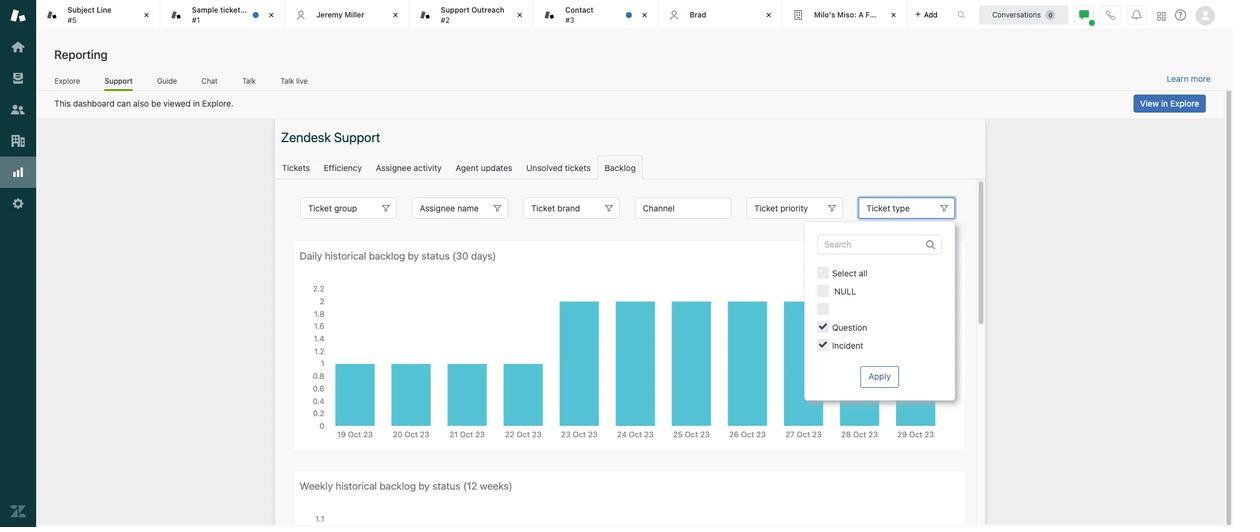 Task type: vqa. For each thing, say whether or not it's contained in the screenshot.
take it
no



Task type: locate. For each thing, give the bounding box(es) containing it.
subject line #5
[[68, 5, 112, 24]]

ticket:
[[220, 5, 243, 15]]

1 horizontal spatial in
[[1162, 98, 1168, 109]]

1 horizontal spatial explore
[[1171, 98, 1200, 109]]

1 in from the left
[[193, 98, 200, 109]]

2 talk from the left
[[281, 76, 294, 85]]

learn more link
[[1167, 74, 1211, 84]]

talk left 'live' on the top left of the page
[[281, 76, 294, 85]]

talk
[[242, 76, 256, 85], [281, 76, 294, 85]]

in
[[193, 98, 200, 109], [1162, 98, 1168, 109]]

close image
[[141, 9, 153, 21], [514, 9, 526, 21], [888, 9, 900, 21]]

contact
[[565, 5, 594, 15]]

miso:
[[838, 10, 857, 19]]

viewed
[[163, 98, 191, 109]]

sample ticket: meet the ticket #1
[[192, 5, 298, 24]]

tabs tab list
[[36, 0, 945, 30]]

button displays agent's chat status as online. image
[[1080, 10, 1089, 20]]

close image inside brad 'tab'
[[763, 9, 775, 21]]

2 tab from the left
[[161, 0, 298, 30]]

1 horizontal spatial close image
[[514, 9, 526, 21]]

1 vertical spatial explore
[[1171, 98, 1200, 109]]

milo's
[[814, 10, 836, 19]]

close image for line
[[141, 9, 153, 21]]

subsidiary
[[896, 10, 933, 19]]

explore
[[55, 76, 80, 85], [1171, 98, 1200, 109]]

2 close image from the left
[[514, 9, 526, 21]]

support
[[441, 5, 470, 15], [105, 76, 133, 85]]

support up can
[[105, 76, 133, 85]]

2 in from the left
[[1162, 98, 1168, 109]]

add
[[924, 10, 938, 19]]

explore down learn more link
[[1171, 98, 1200, 109]]

3 tab from the left
[[410, 0, 534, 30]]

tab containing support outreach
[[410, 0, 534, 30]]

4 tab from the left
[[534, 0, 659, 30]]

support link
[[105, 76, 133, 91]]

0 horizontal spatial close image
[[141, 9, 153, 21]]

tab containing subject line
[[36, 0, 161, 30]]

talk for talk
[[242, 76, 256, 85]]

0 horizontal spatial talk
[[242, 76, 256, 85]]

1 close image from the left
[[141, 9, 153, 21]]

dashboard
[[73, 98, 115, 109]]

support up #2
[[441, 5, 470, 15]]

zendesk image
[[10, 504, 26, 520]]

also
[[133, 98, 149, 109]]

#3
[[565, 15, 575, 24]]

2 close image from the left
[[390, 9, 402, 21]]

1 talk from the left
[[242, 76, 256, 85]]

tab
[[36, 0, 161, 30], [161, 0, 298, 30], [410, 0, 534, 30], [534, 0, 659, 30]]

close image left milo's
[[763, 9, 775, 21]]

1 tab from the left
[[36, 0, 161, 30]]

line
[[97, 5, 112, 15]]

1 horizontal spatial support
[[441, 5, 470, 15]]

talk right chat
[[242, 76, 256, 85]]

close image right "a"
[[888, 9, 900, 21]]

view
[[1140, 98, 1159, 109]]

view in explore button
[[1134, 95, 1206, 113]]

guide link
[[157, 76, 177, 89]]

sample
[[192, 5, 218, 15]]

conversations button
[[980, 5, 1069, 24]]

guide
[[157, 76, 177, 85]]

4 close image from the left
[[763, 9, 775, 21]]

in right the viewed
[[193, 98, 200, 109]]

talk for talk live
[[281, 76, 294, 85]]

close image right line
[[141, 9, 153, 21]]

support inside support outreach #2
[[441, 5, 470, 15]]

organizations image
[[10, 133, 26, 149]]

views image
[[10, 71, 26, 86]]

close image right miller
[[390, 9, 402, 21]]

0 horizontal spatial in
[[193, 98, 200, 109]]

contact #3
[[565, 5, 594, 24]]

0 vertical spatial support
[[441, 5, 470, 15]]

2 horizontal spatial close image
[[888, 9, 900, 21]]

close image inside milo's miso: a foodlez subsidiary tab
[[888, 9, 900, 21]]

a
[[859, 10, 864, 19]]

tab containing sample ticket: meet the ticket
[[161, 0, 298, 30]]

1 close image from the left
[[265, 9, 277, 21]]

close image left ticket
[[265, 9, 277, 21]]

zendesk products image
[[1157, 12, 1166, 20]]

chat link
[[201, 76, 218, 89]]

zendesk support image
[[10, 8, 26, 24]]

jeremy miller
[[316, 10, 364, 19]]

#5
[[68, 15, 77, 24]]

1 vertical spatial support
[[105, 76, 133, 85]]

admin image
[[10, 196, 26, 212]]

talk link
[[242, 76, 256, 89]]

this dashboard can also be viewed in explore.
[[54, 98, 234, 109]]

0 vertical spatial explore
[[55, 76, 80, 85]]

explore link
[[54, 76, 80, 89]]

ticket
[[278, 5, 298, 15]]

0 horizontal spatial explore
[[55, 76, 80, 85]]

in right view at the top right of page
[[1162, 98, 1168, 109]]

close image
[[265, 9, 277, 21], [390, 9, 402, 21], [639, 9, 651, 21], [763, 9, 775, 21]]

explore up this at top left
[[55, 76, 80, 85]]

milo's miso: a foodlez subsidiary tab
[[783, 0, 933, 30]]

close image left brad
[[639, 9, 651, 21]]

support outreach #2
[[441, 5, 505, 24]]

0 horizontal spatial support
[[105, 76, 133, 85]]

3 close image from the left
[[639, 9, 651, 21]]

this
[[54, 98, 71, 109]]

3 close image from the left
[[888, 9, 900, 21]]

can
[[117, 98, 131, 109]]

close image right outreach
[[514, 9, 526, 21]]

1 horizontal spatial talk
[[281, 76, 294, 85]]



Task type: describe. For each thing, give the bounding box(es) containing it.
live
[[296, 76, 308, 85]]

add button
[[907, 0, 945, 30]]

notifications image
[[1132, 10, 1142, 20]]

reporting image
[[10, 165, 26, 180]]

conversations
[[993, 10, 1041, 19]]

close image for outreach
[[514, 9, 526, 21]]

explore inside view in explore button
[[1171, 98, 1200, 109]]

talk live link
[[280, 76, 308, 89]]

foodlez
[[866, 10, 894, 19]]

jeremy
[[316, 10, 343, 19]]

reporting
[[54, 48, 108, 62]]

support for support outreach #2
[[441, 5, 470, 15]]

learn more
[[1167, 74, 1211, 84]]

outreach
[[472, 5, 505, 15]]

brad
[[690, 10, 707, 19]]

be
[[151, 98, 161, 109]]

tab containing contact
[[534, 0, 659, 30]]

the
[[265, 5, 276, 15]]

view in explore
[[1140, 98, 1200, 109]]

customers image
[[10, 102, 26, 118]]

#2
[[441, 15, 450, 24]]

explore inside explore link
[[55, 76, 80, 85]]

get started image
[[10, 39, 26, 55]]

talk live
[[281, 76, 308, 85]]

#1
[[192, 15, 200, 24]]

explore.
[[202, 98, 234, 109]]

more
[[1191, 74, 1211, 84]]

meet
[[245, 5, 263, 15]]

learn
[[1167, 74, 1189, 84]]

subject
[[68, 5, 95, 15]]

milo's miso: a foodlez subsidiary
[[814, 10, 933, 19]]

miller
[[345, 10, 364, 19]]

support for support
[[105, 76, 133, 85]]

main element
[[0, 0, 36, 528]]

close image inside jeremy miller tab
[[390, 9, 402, 21]]

in inside view in explore button
[[1162, 98, 1168, 109]]

jeremy miller tab
[[285, 0, 410, 30]]

get help image
[[1176, 10, 1186, 21]]

brad tab
[[659, 0, 783, 30]]

chat
[[202, 76, 218, 85]]



